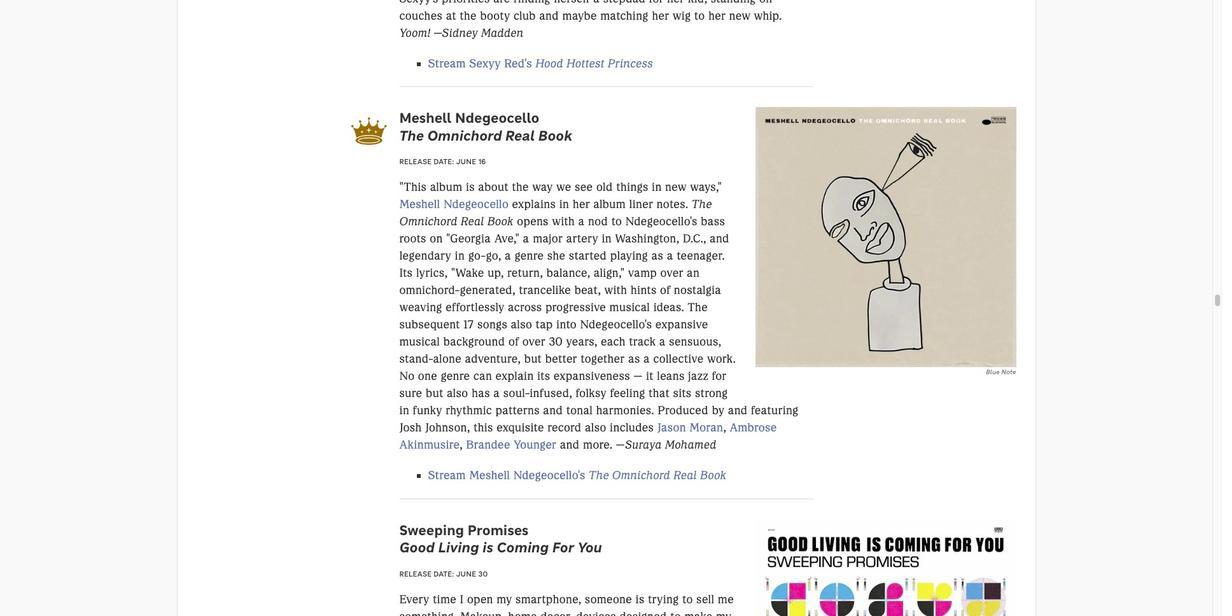 Task type: locate. For each thing, give the bounding box(es) containing it.
0 vertical spatial date:
[[434, 157, 454, 166]]

0 vertical spatial ,
[[724, 421, 727, 435]]

over left an
[[661, 266, 684, 280]]

stream
[[428, 57, 466, 71], [428, 469, 466, 483]]

to inside sexyy's priorities are finding herself a stepdad for her kid, standing on couches at the booty club and maybe matching her wig to her new whip. yoom! —sidney madden
[[695, 9, 705, 23]]

of up ideas.
[[660, 283, 671, 297]]

0 horizontal spatial genre
[[441, 369, 470, 383]]

major
[[533, 232, 563, 246]]

2 vertical spatial is
[[636, 593, 645, 607]]

years,
[[566, 335, 598, 349]]

devices
[[576, 610, 616, 616]]

to inside the opens with a nod to ndegeocello's bass roots on "georgia ave," a major artery in washington, d.c., and legendary in go-go, a genre she started playing as a teenager. its lyrics, "wake up, return, balance, align," vamp over an omnichord-generated, trancelike beat, with hints of nostalgia weaving effortlessly across progressive musical ideas. the subsequent 17 songs also tap into ndegeocello's expansive musical background of over 30 years, each track a sensuous, stand-alone adventure, but better together as a collective work. no one genre can explain its expansiveness — it leans jazz for sure but also has a soul-infused, folksy feeling that sits strong in funky rhythmic patterns and tonal harmonies. produced by and featuring josh johnson, this exquisite record also includes
[[612, 215, 622, 229]]

songs
[[478, 318, 508, 332]]

1 vertical spatial for
[[712, 369, 727, 383]]

2 june from the top
[[456, 569, 476, 578]]

0 vertical spatial over
[[661, 266, 684, 280]]

1 horizontal spatial real
[[506, 127, 535, 144]]

and right by
[[728, 404, 748, 418]]

her inside "this album is about the way we see old things in new ways," meshell ndegeocello explains in her album liner notes.
[[573, 198, 590, 212]]

at
[[446, 9, 456, 23]]

expansiveness
[[554, 369, 630, 383]]

every time i open my smartphone, someone is trying to sell me something. makeup, home decor, devices designed to make m
[[400, 593, 734, 616]]

june
[[456, 157, 476, 166], [456, 569, 476, 578]]

is inside "this album is about the way we see old things in new ways," meshell ndegeocello explains in her album liner notes.
[[466, 180, 475, 194]]

whip.
[[754, 9, 782, 23]]

good
[[400, 539, 435, 557]]

1 vertical spatial the
[[512, 180, 529, 194]]

and inside sexyy's priorities are finding herself a stepdad for her kid, standing on couches at the booty club and maybe matching her wig to her new whip. yoom! —sidney madden
[[539, 9, 559, 23]]

for
[[649, 0, 664, 6], [712, 369, 727, 383]]

0 vertical spatial release
[[400, 157, 432, 166]]

her up wig
[[667, 0, 685, 6]]

album down old
[[594, 198, 626, 212]]

1 vertical spatial date:
[[434, 569, 454, 578]]

patterns
[[496, 404, 540, 418]]

1 horizontal spatial on
[[760, 0, 773, 6]]

0 vertical spatial june
[[456, 157, 476, 166]]

1 vertical spatial new
[[665, 180, 687, 194]]

for down work.
[[712, 369, 727, 383]]

0 vertical spatial stream
[[428, 57, 466, 71]]

1 horizontal spatial of
[[660, 283, 671, 297]]

notes.
[[657, 198, 689, 212]]

sexyy
[[469, 57, 501, 71]]

up,
[[488, 266, 504, 280]]

rhythmic
[[446, 404, 492, 418]]

1 horizontal spatial the
[[512, 180, 529, 194]]

smartphone,
[[516, 593, 582, 607]]

but down one
[[426, 387, 443, 401]]

1 vertical spatial but
[[426, 387, 443, 401]]

june up i
[[456, 569, 476, 578]]

for inside the opens with a nod to ndegeocello's bass roots on "georgia ave," a major artery in washington, d.c., and legendary in go-go, a genre she started playing as a teenager. its lyrics, "wake up, return, balance, align," vamp over an omnichord-generated, trancelike beat, with hints of nostalgia weaving effortlessly across progressive musical ideas. the subsequent 17 songs also tap into ndegeocello's expansive musical background of over 30 years, each track a sensuous, stand-alone adventure, but better together as a collective work. no one genre can explain its expansiveness — it leans jazz for sure but also has a soul-infused, folksy feeling that sits strong in funky rhythmic patterns and tonal harmonies. produced by and featuring josh johnson, this exquisite record also includes
[[712, 369, 727, 383]]

0 horizontal spatial ,
[[460, 438, 463, 452]]

1 vertical spatial musical
[[400, 335, 440, 349]]

the down ways,"
[[692, 198, 712, 212]]

the omnichord real book
[[400, 198, 712, 229]]

jazz
[[688, 369, 709, 383]]

in left go-
[[455, 249, 465, 263]]

meshell up release date: june 16
[[400, 109, 452, 127]]

the down nostalgia
[[688, 301, 708, 315]]

is inside every time i open my smartphone, someone is trying to sell me something. makeup, home decor, devices designed to make m
[[636, 593, 645, 607]]

meshell ndegeocello link
[[400, 198, 509, 212]]

jason
[[658, 421, 686, 435]]

with down align,"
[[605, 283, 627, 297]]

to down kid,
[[695, 9, 705, 23]]

as down track
[[628, 352, 640, 366]]

2 horizontal spatial also
[[585, 421, 607, 435]]

musical down 'hints'
[[610, 301, 650, 315]]

work.
[[707, 352, 736, 366]]

also down across
[[511, 318, 532, 332]]

0 vertical spatial genre
[[515, 249, 544, 263]]

1 vertical spatial june
[[456, 569, 476, 578]]

0 horizontal spatial new
[[665, 180, 687, 194]]

the up "explains"
[[512, 180, 529, 194]]

30 up better
[[549, 335, 563, 349]]

a down washington,
[[667, 249, 674, 263]]

0 vertical spatial ndegeocello's
[[626, 215, 698, 229]]

1 horizontal spatial with
[[605, 283, 627, 297]]

her left wig
[[652, 9, 669, 23]]

decor,
[[541, 610, 573, 616]]

release up "this
[[400, 157, 432, 166]]

1 vertical spatial meshell
[[400, 198, 440, 212]]

1 horizontal spatial also
[[511, 318, 532, 332]]

— down "includes"
[[616, 438, 625, 452]]

a up it
[[644, 352, 650, 366]]

0 vertical spatial musical
[[610, 301, 650, 315]]

1 vertical spatial with
[[605, 283, 627, 297]]

home
[[508, 610, 537, 616]]

real up way
[[506, 127, 535, 144]]

1 date: from the top
[[434, 157, 454, 166]]

is up designed
[[636, 593, 645, 607]]

1 release from the top
[[400, 157, 432, 166]]

feeling
[[610, 387, 645, 401]]

princess
[[608, 57, 653, 71]]

0 horizontal spatial album
[[430, 180, 463, 194]]

june for 16
[[456, 157, 476, 166]]

vamp
[[628, 266, 657, 280]]

1 vertical spatial is
[[483, 539, 494, 557]]

something.
[[400, 610, 457, 616]]

new inside sexyy's priorities are finding herself a stepdad for her kid, standing on couches at the booty club and maybe matching her wig to her new whip. yoom! —sidney madden
[[729, 9, 751, 23]]

new inside "this album is about the way we see old things in new ways," meshell ndegeocello explains in her album liner notes.
[[665, 180, 687, 194]]

0 horizontal spatial with
[[552, 215, 575, 229]]

2 horizontal spatial real
[[674, 469, 697, 483]]

meshell inside meshell ndegeocello the omnichord real book
[[400, 109, 452, 127]]

ndegeocello's up 'each'
[[580, 318, 652, 332]]

a left nod
[[578, 215, 585, 229]]

1 vertical spatial ,
[[460, 438, 463, 452]]

an
[[687, 266, 700, 280]]

1 stream from the top
[[428, 57, 466, 71]]

a inside sexyy's priorities are finding herself a stepdad for her kid, standing on couches at the booty club and maybe matching her wig to her new whip. yoom! —sidney madden
[[594, 0, 600, 6]]

1 horizontal spatial —
[[634, 369, 643, 383]]

explains
[[512, 198, 556, 212]]

0 vertical spatial real
[[506, 127, 535, 144]]

and
[[539, 9, 559, 23], [710, 232, 730, 246], [543, 404, 563, 418], [728, 404, 748, 418], [560, 438, 580, 452]]

genre
[[515, 249, 544, 263], [441, 369, 470, 383]]

and down the bass
[[710, 232, 730, 246]]

for
[[552, 539, 574, 557]]

ambrose akinmusire
[[400, 421, 777, 452]]

2 vertical spatial real
[[674, 469, 697, 483]]

book up we on the left of the page
[[539, 127, 573, 144]]

2 vertical spatial also
[[585, 421, 607, 435]]

meshell inside "this album is about the way we see old things in new ways," meshell ndegeocello explains in her album liner notes.
[[400, 198, 440, 212]]

the up release date: june 16
[[400, 127, 424, 144]]

ndegeocello down "about"
[[444, 198, 509, 212]]

— left it
[[634, 369, 643, 383]]

genre down the alone
[[441, 369, 470, 383]]

0 horizontal spatial book
[[488, 215, 514, 229]]

1 horizontal spatial ,
[[724, 421, 727, 435]]

0 vertical spatial on
[[760, 0, 773, 6]]

1 horizontal spatial is
[[483, 539, 494, 557]]

0 vertical spatial is
[[466, 180, 475, 194]]

soul-
[[504, 387, 530, 401]]

—sidney
[[434, 26, 478, 40]]

tonal
[[567, 404, 593, 418]]

1 vertical spatial on
[[430, 232, 443, 246]]

album up meshell ndegeocello link
[[430, 180, 463, 194]]

0 vertical spatial of
[[660, 283, 671, 297]]

book inside the omnichord real book
[[488, 215, 514, 229]]

0 horizontal spatial over
[[523, 335, 546, 349]]

together
[[581, 352, 625, 366]]

1 vertical spatial book
[[488, 215, 514, 229]]

release up every
[[400, 569, 432, 578]]

2 vertical spatial ndegeocello's
[[514, 469, 586, 483]]

ndegeocello up 16
[[455, 109, 540, 127]]

its
[[537, 369, 550, 383]]

as down washington,
[[652, 249, 664, 263]]

"wake
[[451, 266, 484, 280]]

designed
[[620, 610, 667, 616]]

effortlessly
[[446, 301, 505, 315]]

the inside meshell ndegeocello the omnichord real book
[[400, 127, 424, 144]]

is left "about"
[[466, 180, 475, 194]]

0 horizontal spatial —
[[616, 438, 625, 452]]

0 vertical spatial —
[[634, 369, 643, 383]]

sweeping promises good living is coming for you
[[400, 521, 602, 557]]

1 june from the top
[[456, 157, 476, 166]]

2 date: from the top
[[434, 569, 454, 578]]

book up 'ave,"'
[[488, 215, 514, 229]]

ndegeocello's down younger
[[514, 469, 586, 483]]

hood
[[536, 57, 564, 71]]

1 vertical spatial stream
[[428, 469, 466, 483]]

the down priorities
[[460, 9, 477, 23]]

ndegeocello inside "this album is about the way we see old things in new ways," meshell ndegeocello explains in her album liner notes.
[[444, 198, 509, 212]]

the
[[460, 9, 477, 23], [512, 180, 529, 194]]

club
[[514, 9, 536, 23]]

omnichord down suraya
[[612, 469, 671, 483]]

booty
[[480, 9, 510, 23]]

sits
[[673, 387, 692, 401]]

, down johnson,
[[460, 438, 463, 452]]

0 horizontal spatial as
[[628, 352, 640, 366]]

1 vertical spatial real
[[461, 215, 485, 229]]

1 vertical spatial ndegeocello
[[444, 198, 509, 212]]

to right nod
[[612, 215, 622, 229]]

0 horizontal spatial real
[[461, 215, 485, 229]]

1 vertical spatial also
[[447, 387, 468, 401]]

date: up "time"
[[434, 569, 454, 578]]

1 horizontal spatial genre
[[515, 249, 544, 263]]

with
[[552, 215, 575, 229], [605, 283, 627, 297]]

1 horizontal spatial over
[[661, 266, 684, 280]]

, down by
[[724, 421, 727, 435]]

0 vertical spatial new
[[729, 9, 751, 23]]

the down more.
[[589, 469, 609, 483]]

a up maybe
[[594, 0, 600, 6]]

and down "finding"
[[539, 9, 559, 23]]

new down standing
[[729, 9, 751, 23]]

1 horizontal spatial 30
[[549, 335, 563, 349]]

0 vertical spatial but
[[524, 352, 542, 366]]

on inside sexyy's priorities are finding herself a stepdad for her kid, standing on couches at the booty club and maybe matching her wig to her new whip. yoom! —sidney madden
[[760, 0, 773, 6]]

1 horizontal spatial but
[[524, 352, 542, 366]]

0 vertical spatial omnichord
[[428, 127, 502, 144]]

new up notes. at top
[[665, 180, 687, 194]]

ndegeocello
[[455, 109, 540, 127], [444, 198, 509, 212]]

progressive
[[546, 301, 606, 315]]

0 horizontal spatial is
[[466, 180, 475, 194]]

—
[[634, 369, 643, 383], [616, 438, 625, 452]]

washington,
[[615, 232, 680, 246]]

real up "georgia at the top left of the page
[[461, 215, 485, 229]]

0 vertical spatial ndegeocello
[[455, 109, 540, 127]]

0 vertical spatial album
[[430, 180, 463, 194]]

2 vertical spatial meshell
[[469, 469, 510, 483]]

0 horizontal spatial for
[[649, 0, 664, 6]]

june left 16
[[456, 157, 476, 166]]

1 horizontal spatial new
[[729, 9, 751, 23]]

1 vertical spatial omnichord
[[400, 215, 458, 229]]

of up adventure,
[[509, 335, 519, 349]]

over down tap in the left of the page
[[523, 335, 546, 349]]

yoom!
[[400, 26, 431, 40]]

book
[[539, 127, 573, 144], [488, 215, 514, 229], [700, 469, 727, 483]]

return,
[[508, 266, 543, 280]]

has
[[472, 387, 490, 401]]

omnichord up 16
[[428, 127, 502, 144]]

musical up the stand-
[[400, 335, 440, 349]]

omnichord inside meshell ndegeocello the omnichord real book
[[428, 127, 502, 144]]

meshell down brandee
[[469, 469, 510, 483]]

date: for 16
[[434, 157, 454, 166]]

to down trying
[[671, 610, 681, 616]]

nostalgia
[[674, 283, 722, 297]]

her
[[667, 0, 685, 6], [652, 9, 669, 23], [709, 9, 726, 23], [573, 198, 590, 212]]

stream down —sidney
[[428, 57, 466, 71]]

2 release from the top
[[400, 569, 432, 578]]

with up major at the left of page
[[552, 215, 575, 229]]

date: for 30
[[434, 569, 454, 578]]

sweeping
[[400, 521, 464, 539]]

date: left 16
[[434, 157, 454, 166]]

30 up open
[[478, 569, 488, 578]]

on up whip.
[[760, 0, 773, 6]]

0 vertical spatial book
[[539, 127, 573, 144]]

for right the stepdad
[[649, 0, 664, 6]]

on up legendary
[[430, 232, 443, 246]]

1 vertical spatial —
[[616, 438, 625, 452]]

a right has
[[494, 387, 500, 401]]

her down see
[[573, 198, 590, 212]]

is right living
[[483, 539, 494, 557]]

2 vertical spatial book
[[700, 469, 727, 483]]

it
[[646, 369, 654, 383]]

sell
[[697, 593, 715, 607]]

1 vertical spatial 30
[[478, 569, 488, 578]]

make
[[685, 610, 713, 616]]

0 horizontal spatial on
[[430, 232, 443, 246]]

1 vertical spatial album
[[594, 198, 626, 212]]

sexyy's
[[400, 0, 439, 6]]

lyrics,
[[416, 266, 448, 280]]

but up the "its"
[[524, 352, 542, 366]]

stepdad
[[603, 0, 646, 6]]

go,
[[486, 249, 501, 263]]

roots
[[400, 232, 427, 246]]

2 stream from the top
[[428, 469, 466, 483]]

0 vertical spatial meshell
[[400, 109, 452, 127]]

also up more.
[[585, 421, 607, 435]]

record
[[548, 421, 582, 435]]

17
[[464, 318, 474, 332]]

0 vertical spatial the
[[460, 9, 477, 23]]

image credit element
[[756, 367, 1017, 377]]

"this
[[400, 180, 427, 194]]

omnichord up roots
[[400, 215, 458, 229]]

genre up return,
[[515, 249, 544, 263]]

and down infused,
[[543, 404, 563, 418]]

also
[[511, 318, 532, 332], [447, 387, 468, 401], [585, 421, 607, 435]]

meshell
[[400, 109, 452, 127], [400, 198, 440, 212], [469, 469, 510, 483]]

ndegeocello's down notes. at top
[[626, 215, 698, 229]]

go-
[[468, 249, 486, 263]]

2 horizontal spatial is
[[636, 593, 645, 607]]

0 vertical spatial 30
[[549, 335, 563, 349]]

1 vertical spatial release
[[400, 569, 432, 578]]

book down mohamed
[[700, 469, 727, 483]]

1 vertical spatial ndegeocello's
[[580, 318, 652, 332]]

madden
[[481, 26, 524, 40]]

1 horizontal spatial for
[[712, 369, 727, 383]]

ambrose
[[730, 421, 777, 435]]

album
[[430, 180, 463, 194], [594, 198, 626, 212]]

also up rhythmic
[[447, 387, 468, 401]]

beat,
[[575, 283, 601, 297]]

way
[[532, 180, 553, 194]]

stream down akinmusire
[[428, 469, 466, 483]]

meshell down "this
[[400, 198, 440, 212]]

0 horizontal spatial the
[[460, 9, 477, 23]]

0 vertical spatial for
[[649, 0, 664, 6]]

her down standing
[[709, 9, 726, 23]]

the inside the omnichord real book
[[692, 198, 712, 212]]

real down mohamed
[[674, 469, 697, 483]]

1 vertical spatial of
[[509, 335, 519, 349]]

in
[[652, 180, 662, 194], [559, 198, 569, 212], [602, 232, 612, 246], [455, 249, 465, 263], [400, 404, 410, 418]]

0 vertical spatial as
[[652, 249, 664, 263]]



Task type: vqa. For each thing, say whether or not it's contained in the screenshot.
Stream Jordan Ward's FORWARD
no



Task type: describe. For each thing, give the bounding box(es) containing it.
includes
[[610, 421, 654, 435]]

1 vertical spatial over
[[523, 335, 546, 349]]

0 horizontal spatial but
[[426, 387, 443, 401]]

stream for stream sexyy red's hood hottest princess
[[428, 57, 466, 71]]

in up josh
[[400, 404, 410, 418]]

hints
[[631, 283, 657, 297]]

she
[[547, 249, 566, 263]]

"this album is about the way we see old things in new ways," meshell ndegeocello explains in her album liner notes.
[[400, 180, 722, 212]]

you
[[578, 539, 602, 557]]

a right track
[[660, 335, 666, 349]]

can
[[474, 369, 492, 383]]

the inside the opens with a nod to ndegeocello's bass roots on "georgia ave," a major artery in washington, d.c., and legendary in go-go, a genre she started playing as a teenager. its lyrics, "wake up, return, balance, align," vamp over an omnichord-generated, trancelike beat, with hints of nostalgia weaving effortlessly across progressive musical ideas. the subsequent 17 songs also tap into ndegeocello's expansive musical background of over 30 years, each track a sensuous, stand-alone adventure, but better together as a collective work. no one genre can explain its expansiveness — it leans jazz for sure but also has a soul-infused, folksy feeling that sits strong in funky rhythmic patterns and tonal harmonies. produced by and featuring josh johnson, this exquisite record also includes
[[688, 301, 708, 315]]

time
[[433, 593, 457, 607]]

stand-
[[400, 352, 433, 366]]

every
[[400, 593, 430, 607]]

blue
[[987, 368, 1000, 376]]

16
[[478, 157, 486, 166]]

30 inside the opens with a nod to ndegeocello's bass roots on "georgia ave," a major artery in washington, d.c., and legendary in go-go, a genre she started playing as a teenager. its lyrics, "wake up, return, balance, align," vamp over an omnichord-generated, trancelike beat, with hints of nostalgia weaving effortlessly across progressive musical ideas. the subsequent 17 songs also tap into ndegeocello's expansive musical background of over 30 years, each track a sensuous, stand-alone adventure, but better together as a collective work. no one genre can explain its expansiveness — it leans jazz for sure but also has a soul-infused, folksy feeling that sits strong in funky rhythmic patterns and tonal harmonies. produced by and featuring josh johnson, this exquisite record also includes
[[549, 335, 563, 349]]

younger
[[514, 438, 557, 452]]

1 horizontal spatial as
[[652, 249, 664, 263]]

— inside the opens with a nod to ndegeocello's bass roots on "georgia ave," a major artery in washington, d.c., and legendary in go-go, a genre she started playing as a teenager. its lyrics, "wake up, return, balance, align," vamp over an omnichord-generated, trancelike beat, with hints of nostalgia weaving effortlessly across progressive musical ideas. the subsequent 17 songs also tap into ndegeocello's expansive musical background of over 30 years, each track a sensuous, stand-alone adventure, but better together as a collective work. no one genre can explain its expansiveness — it leans jazz for sure but also has a soul-infused, folksy feeling that sits strong in funky rhythmic patterns and tonal harmonies. produced by and featuring josh johnson, this exquisite record also includes
[[634, 369, 643, 383]]

0 horizontal spatial of
[[509, 335, 519, 349]]

brandee younger link
[[466, 438, 557, 452]]

subsequent
[[400, 318, 460, 332]]

playing
[[611, 249, 648, 263]]

in up liner on the top of the page
[[652, 180, 662, 194]]

collective
[[654, 352, 704, 366]]

about
[[478, 180, 509, 194]]

a down opens
[[523, 232, 530, 246]]

in down we on the left of the page
[[559, 198, 569, 212]]

the inside sexyy's priorities are finding herself a stepdad for her kid, standing on couches at the booty club and maybe matching her wig to her new whip. yoom! —sidney madden
[[460, 9, 477, 23]]

artery
[[566, 232, 599, 246]]

release for release date: june 30
[[400, 569, 432, 578]]

infused,
[[530, 387, 573, 401]]

legendary
[[400, 249, 452, 263]]

on inside the opens with a nod to ndegeocello's bass roots on "georgia ave," a major artery in washington, d.c., and legendary in go-go, a genre she started playing as a teenager. its lyrics, "wake up, return, balance, align," vamp over an omnichord-generated, trancelike beat, with hints of nostalgia weaving effortlessly across progressive musical ideas. the subsequent 17 songs also tap into ndegeocello's expansive musical background of over 30 years, each track a sensuous, stand-alone adventure, but better together as a collective work. no one genre can explain its expansiveness — it leans jazz for sure but also has a soul-infused, folksy feeling that sits strong in funky rhythmic patterns and tonal harmonies. produced by and featuring josh johnson, this exquisite record also includes
[[430, 232, 443, 246]]

by
[[712, 404, 725, 418]]

"georgia
[[446, 232, 491, 246]]

no
[[400, 369, 415, 383]]

suraya
[[625, 438, 662, 452]]

old
[[597, 180, 613, 194]]

sweeping promises, good living is coming for you image
[[756, 519, 1017, 616]]

is inside sweeping promises good living is coming for you
[[483, 539, 494, 557]]

open
[[467, 593, 493, 607]]

2 horizontal spatial book
[[700, 469, 727, 483]]

and down 'record'
[[560, 438, 580, 452]]

hottest
[[567, 57, 605, 71]]

johnson,
[[425, 421, 470, 435]]

wig
[[673, 9, 691, 23]]

ave,"
[[495, 232, 520, 246]]

i
[[460, 593, 464, 607]]

1 vertical spatial as
[[628, 352, 640, 366]]

leans
[[657, 369, 685, 383]]

ndegeocello inside meshell ndegeocello the omnichord real book
[[455, 109, 540, 127]]

ideas.
[[654, 301, 685, 315]]

see
[[575, 180, 593, 194]]

harmonies.
[[596, 404, 655, 418]]

a right go,
[[505, 249, 511, 263]]

living
[[438, 539, 479, 557]]

tap
[[536, 318, 553, 332]]

matching
[[601, 9, 649, 23]]

for inside sexyy's priorities are finding herself a stepdad for her kid, standing on couches at the booty club and maybe matching her wig to her new whip. yoom! —sidney madden
[[649, 0, 664, 6]]

mohamed
[[665, 438, 717, 452]]

the inside "this album is about the way we see old things in new ways," meshell ndegeocello explains in her album liner notes.
[[512, 180, 529, 194]]

across
[[508, 301, 542, 315]]

generated,
[[460, 283, 516, 297]]

omnichord-
[[400, 283, 460, 297]]

ways,"
[[690, 180, 722, 194]]

this
[[474, 421, 493, 435]]

release for release date: june 16
[[400, 157, 432, 166]]

blue note
[[987, 368, 1017, 376]]

folksy
[[576, 387, 607, 401]]

align,"
[[594, 266, 625, 280]]

finding
[[514, 0, 551, 6]]

0 vertical spatial also
[[511, 318, 532, 332]]

0 horizontal spatial also
[[447, 387, 468, 401]]

red's
[[504, 57, 532, 71]]

me
[[718, 593, 734, 607]]

featuring
[[751, 404, 799, 418]]

nod
[[588, 215, 608, 229]]

sure
[[400, 387, 422, 401]]

things
[[617, 180, 649, 194]]

omnichord inside the omnichord real book
[[400, 215, 458, 229]]

note
[[1002, 368, 1017, 376]]

d.c.,
[[683, 232, 707, 246]]

in down nod
[[602, 232, 612, 246]]

its
[[400, 266, 413, 280]]

0 horizontal spatial 30
[[478, 569, 488, 578]]

opens
[[517, 215, 549, 229]]

meshell ndegeocello, the omnichord real book image
[[756, 107, 1017, 367]]

promises
[[468, 521, 529, 539]]

priorities
[[442, 0, 490, 6]]

real inside meshell ndegeocello the omnichord real book
[[506, 127, 535, 144]]

maybe
[[563, 9, 597, 23]]

book inside meshell ndegeocello the omnichord real book
[[539, 127, 573, 144]]

june for 30
[[456, 569, 476, 578]]

stream for stream meshell ndegeocello's the omnichord real book
[[428, 469, 466, 483]]

adventure,
[[465, 352, 521, 366]]

that
[[649, 387, 670, 401]]

ambrose akinmusire link
[[400, 421, 777, 452]]

trancelike
[[519, 283, 571, 297]]

weaving
[[400, 301, 442, 315]]

0 horizontal spatial musical
[[400, 335, 440, 349]]

kid,
[[688, 0, 708, 6]]

2 vertical spatial omnichord
[[612, 469, 671, 483]]

real inside the omnichord real book
[[461, 215, 485, 229]]

1 vertical spatial genre
[[441, 369, 470, 383]]

1 horizontal spatial album
[[594, 198, 626, 212]]

better
[[545, 352, 577, 366]]

balance,
[[547, 266, 591, 280]]

track
[[629, 335, 656, 349]]

opens with a nod to ndegeocello's bass roots on "georgia ave," a major artery in washington, d.c., and legendary in go-go, a genre she started playing as a teenager. its lyrics, "wake up, return, balance, align," vamp over an omnichord-generated, trancelike beat, with hints of nostalgia weaving effortlessly across progressive musical ideas. the subsequent 17 songs also tap into ndegeocello's expansive musical background of over 30 years, each track a sensuous, stand-alone adventure, but better together as a collective work. no one genre can explain its expansiveness — it leans jazz for sure but also has a soul-infused, folksy feeling that sits strong in funky rhythmic patterns and tonal harmonies. produced by and featuring josh johnson, this exquisite record also includes
[[400, 215, 799, 435]]

to up the make on the bottom
[[683, 593, 693, 607]]

teenager.
[[677, 249, 725, 263]]

0 vertical spatial with
[[552, 215, 575, 229]]

couches
[[400, 9, 443, 23]]



